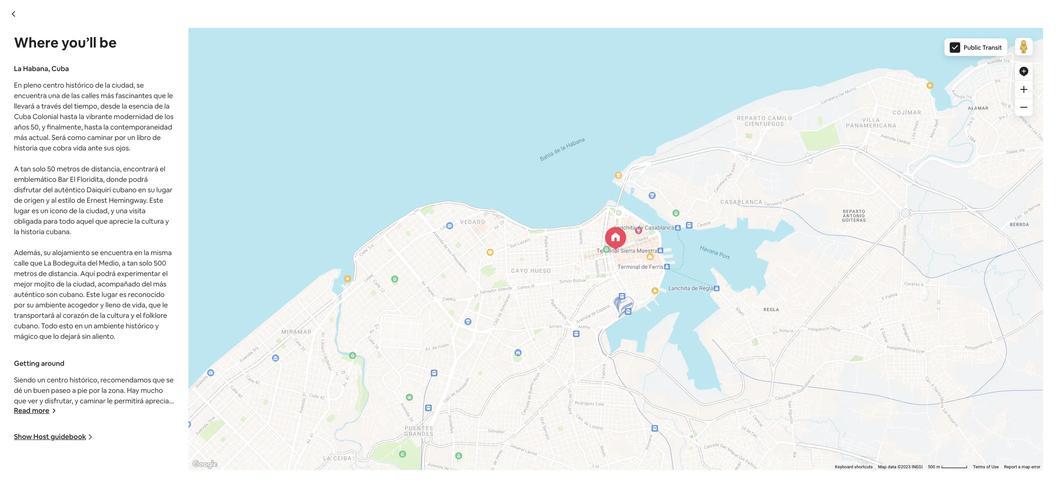 Task type: describe. For each thing, give the bounding box(es) containing it.
500 m inside where you'll be dialog
[[929, 465, 942, 470]]

0 vertical spatial además,
[[14, 248, 42, 257]]

actual. for metros
[[29, 133, 50, 142]]

show more button
[[285, 373, 328, 382]]

joined
[[319, 442, 338, 449]]

tesoros
[[34, 460, 58, 469]]

zoom out image
[[1021, 104, 1028, 111]]

disfrutar,
[[45, 397, 73, 406]]

1 vertical spatial hemingway.
[[342, 388, 381, 397]]

your stay location, map pin image
[[606, 227, 627, 250]]

medio, inside where you'll be dialog
[[99, 259, 120, 268]]

experimentar inside where you'll be dialog
[[117, 269, 161, 278]]

estilo inside where you'll be dialog
[[58, 196, 75, 205]]

cubano inside where you'll be dialog
[[113, 185, 137, 195]]

español
[[596, 462, 621, 471]]

public transit inside where you'll be dialog
[[964, 44, 1003, 51]]

cada
[[14, 407, 30, 416]]

descubrir
[[113, 449, 143, 458]]

finalmente, for la
[[47, 123, 83, 132]]

a inside where you'll be dialog
[[14, 165, 19, 174]]

reviews
[[306, 462, 332, 471]]

1 horizontal spatial a
[[285, 377, 289, 386]]

de inside siendo un centro histórico, recomendamos que se dé un buen paseo a pie por la zona. hay mucho que ver y disfrutar, y caminar le permitirá apreciar cada detalle y sentir el auténtico espíritu de la ciudad.
[[144, 407, 153, 416]]

sumergirse
[[14, 449, 50, 458]]

pleno for tan
[[294, 335, 312, 344]]

bar inside where you'll be dialog
[[58, 175, 69, 184]]

1 horizontal spatial distancia,
[[362, 377, 392, 386]]

1 horizontal spatial todo
[[577, 388, 592, 397]]

add a place to the map image
[[1019, 66, 1030, 77]]

daiquirí inside where you'll be dialog
[[87, 185, 111, 195]]

identity verified
[[355, 462, 405, 471]]

hosted
[[319, 426, 353, 439]]

mucho
[[141, 386, 163, 395]]

inegi for 500 m button associated with google map
showing 11 points of interest. region
[[642, 299, 653, 304]]

en for a
[[285, 335, 292, 344]]

ciudad.
[[14, 418, 37, 427]]

llevará for daiquirí
[[577, 335, 597, 344]]

por inside siendo un centro histórico, recomendamos que se dé un buen paseo a pie por la zona. hay mucho que ver y disfrutar, y caminar le permitirá apreciar cada detalle y sentir el auténtico espíritu de la ciudad.
[[89, 386, 100, 395]]

centro for alojamiento
[[43, 81, 64, 90]]

1 horizontal spatial calle
[[444, 408, 459, 418]]

cultura inside además, caminar por la zona es una forma de sumergirse en la cultura local y descubrir algunos de los tesoros ocultos que quizás pasarían desapercibidos de otra manera. podrá encontrar edificios históricos, plazas y par
[[67, 449, 90, 458]]

1 vertical spatial bar
[[482, 377, 492, 386]]

1 horizontal spatial corazón
[[291, 429, 317, 439]]

el inside where you'll be dialog
[[70, 175, 76, 184]]

public inside where you'll be dialog
[[964, 44, 982, 51]]

llevará for metros
[[14, 102, 35, 111]]

emblemático inside where you'll be dialog
[[14, 175, 56, 184]]

desapercibidos
[[14, 470, 63, 479]]

calles for bodeguita
[[81, 91, 99, 100]]

como for cubano
[[640, 346, 659, 355]]

0 horizontal spatial transit
[[713, 111, 732, 119]]

1 vertical spatial acompañado
[[348, 419, 391, 428]]

en pleno centro histórico de la ciudad, se encuentra una de las calles más fascinantes que le llevará a través del tiempo, desde la esencia de la cuba colonial hasta la vibrante modernidad de los años 50, y finalmente, hasta la contemporaneidad más actual. será como caminar por un libro de historia que cobra vida ante sus ojos. for floridita,
[[285, 335, 773, 365]]

guidebook
[[51, 432, 86, 442]]

elisabel
[[368, 426, 402, 439]]

0 horizontal spatial 53
[[297, 462, 305, 471]]

1 vertical spatial dejará
[[590, 429, 610, 439]]

1 vertical spatial donde
[[530, 377, 551, 386]]

read
[[14, 406, 31, 415]]

tiempo, for tan
[[74, 102, 99, 111]]

fascinantes for medio,
[[116, 91, 152, 100]]

1 horizontal spatial obligada
[[531, 388, 559, 397]]

dé
[[14, 386, 22, 395]]

hay
[[127, 386, 139, 395]]

show host guidebook link
[[14, 432, 93, 442]]

algunos
[[145, 449, 170, 458]]

1 horizontal spatial ernest
[[320, 388, 341, 397]]

años for el
[[427, 346, 442, 355]]

pasarían
[[121, 460, 148, 469]]

keyboard for google map
showing 20 points of interest. 'region''s 500 m button
[[836, 465, 854, 470]]

acogedor inside where you'll be dialog
[[68, 301, 99, 310]]

1 horizontal spatial 50
[[318, 377, 326, 386]]

1 horizontal spatial floridita,
[[501, 377, 528, 386]]

ícono inside where you'll be dialog
[[50, 206, 68, 216]]

map for 500 m button associated with google map
showing 11 points of interest. region
[[608, 299, 617, 304]]

folklore inside where you'll be dialog
[[143, 311, 167, 320]]

detalle
[[31, 407, 53, 416]]

1 vertical spatial disfrutar
[[573, 377, 600, 386]]

alojamiento inside where you'll be dialog
[[52, 248, 90, 257]]

hemingway. inside where you'll be dialog
[[109, 196, 148, 205]]

getting around
[[14, 359, 64, 368]]

©2023 for google map
showing 20 points of interest. 'region''s 500 m button
[[898, 465, 911, 470]]

1 horizontal spatial experimentar
[[701, 408, 744, 418]]

zona.
[[108, 386, 125, 395]]

calle inside where you'll be dialog
[[14, 259, 29, 268]]

1 vertical spatial cubana.
[[720, 388, 745, 397]]

map data ©2023 inegi for google map
showing 20 points of interest. 'region''s 500 m button
[[879, 465, 923, 470]]

superhost
[[428, 462, 461, 472]]

inegi for google map
showing 20 points of interest. 'region''s 500 m button
[[912, 465, 923, 470]]

podrá
[[117, 470, 136, 479]]

1 horizontal spatial todo
[[424, 429, 441, 439]]

el inside siendo un centro histórico, recomendamos que se dé un buen paseo a pie por la zona. hay mucho que ver y disfrutar, y caminar le permitirá apreciar cada detalle y sentir el auténtico espíritu de la ciudad.
[[79, 407, 85, 416]]

desde for auténtico
[[663, 335, 683, 344]]

las for bodeguita
[[71, 91, 80, 100]]

través for daiquirí
[[604, 335, 624, 344]]

será for metros
[[52, 133, 66, 142]]

1 vertical spatial ícono
[[434, 388, 452, 397]]

host
[[33, 432, 49, 442]]

©2023 for 500 m button associated with google map
showing 11 points of interest. region
[[628, 299, 641, 304]]

identity
[[355, 462, 380, 471]]

esto inside where you'll be dialog
[[59, 322, 73, 331]]

1 vertical spatial a tan solo 50 metros de distancia, encontrará el emblemático bar el floridita, donde podrá disfrutar del auténtico daiquirí cubano en su lugar de origen y al estilo de ernest hemingway. este lugar es un ícono de la ciudad, y una visita obligada para todo aquel que aprecie la cultura y la historia cubana.
[[285, 377, 769, 397]]

1 horizontal spatial aprecie
[[627, 388, 651, 397]]

transit inside where you'll be dialog
[[983, 44, 1003, 51]]

1 horizontal spatial estilo
[[291, 388, 309, 397]]

centro inside siendo un centro histórico, recomendamos que se dé un buen paseo a pie por la zona. hay mucho que ver y disfrutar, y caminar le permitirá apreciar cada detalle y sentir el auténtico espíritu de la ciudad.
[[47, 376, 68, 385]]

modernidad for la
[[114, 112, 153, 121]]

1 horizontal spatial bodeguita
[[483, 408, 516, 418]]

pie
[[77, 386, 87, 395]]

que inside además, caminar por la zona es una forma de sumergirse en la cultura local y descubrir algunos de los tesoros ocultos que quizás pasarían desapercibidos de otra manera. podrá encontrar edificios históricos, plazas y par
[[85, 460, 97, 469]]

aquí inside where you'll be dialog
[[80, 269, 95, 278]]

map for google map
showing 20 points of interest. 'region''s 500 m button
[[879, 465, 887, 470]]

zona
[[90, 439, 106, 448]]

donde inside where you'll be dialog
[[106, 175, 127, 184]]

0 vertical spatial 53
[[693, 23, 699, 30]]

0 horizontal spatial public transit
[[694, 111, 732, 119]]

plazas
[[77, 480, 97, 484]]

march
[[346, 442, 363, 449]]

centro for solo
[[314, 335, 335, 344]]

data for 500 m button associated with google map
showing 11 points of interest. region's keyboard shortcuts button
[[618, 299, 626, 304]]

500 m button for google map
showing 20 points of interest. 'region'
[[926, 464, 971, 470]]

google image for google map
showing 11 points of interest. region
[[287, 294, 316, 305]]

0 horizontal spatial public
[[694, 111, 711, 119]]

0 horizontal spatial 500 m
[[658, 299, 671, 304]]

reconocido inside where you'll be dialog
[[128, 290, 165, 299]]

obligada inside where you'll be dialog
[[14, 217, 42, 226]]

m inside where you'll be dialog
[[937, 465, 941, 470]]

zoom in image for add a place to the map image at the top of the page
[[1021, 86, 1028, 93]]

1 vertical spatial además,
[[285, 408, 313, 418]]

map data ©2023 inegi for 500 m button associated with google map
showing 11 points of interest. region
[[608, 299, 653, 304]]

siendo un centro histórico, recomendamos que se dé un buen paseo a pie por la zona. hay mucho que ver y disfrutar, y caminar le permitirá apreciar cada detalle y sentir el auténtico espíritu de la ciudad.
[[14, 376, 174, 427]]

aprecie inside where you'll be dialog
[[109, 217, 133, 226]]

contemporaneidad for a
[[110, 123, 172, 132]]

1 horizontal spatial sin
[[612, 429, 621, 439]]

53 reviews
[[297, 462, 332, 471]]

1 vertical spatial aliento.
[[622, 429, 645, 439]]

lleno inside where you'll be dialog
[[105, 301, 121, 310]]

of for terms of use link associated with 500 m button associated with google map
showing 11 points of interest. region
[[717, 299, 721, 304]]

ver
[[28, 397, 38, 406]]

1 horizontal spatial además, su alojamiento se encuentra en la misma calle que la bodeguita del medio, a tan solo 500 metros de distancia. aquí podrá experimentar el mejor mojito de la ciudad, acompañado del más auténtico son cubano. este lugar es reconocido por su ambiente acogedor y lleno de vida, que le transportará al corazón de la cultura y el folklore cubano. todo esto en un ambiente histórico y mágico que lo dejará sin aliento.
[[285, 408, 772, 439]]

apreciar
[[145, 397, 172, 406]]

buen
[[33, 386, 50, 395]]

cobra for su
[[53, 144, 72, 153]]

por inside además, caminar por la zona es una forma de sumergirse en la cultura local y descubrir algunos de los tesoros ocultos que quizás pasarían desapercibidos de otra manera. podrá encontrar edificios históricos, plazas y par
[[71, 439, 82, 448]]

1 horizontal spatial vida,
[[689, 419, 704, 428]]

colonial for tan
[[285, 346, 310, 355]]

distancia. inside where you'll be dialog
[[48, 269, 79, 278]]

1 vertical spatial para
[[561, 388, 575, 397]]

1 horizontal spatial reconocido
[[533, 419, 569, 428]]

2023
[[365, 442, 379, 449]]

1 horizontal spatial mágico
[[544, 429, 568, 439]]

aliento. inside where you'll be dialog
[[92, 332, 115, 341]]

1 horizontal spatial lo
[[583, 429, 589, 439]]

encontrar
[[137, 470, 169, 479]]

:
[[567, 462, 569, 471]]

󰀃
[[418, 462, 422, 472]]

1 vertical spatial misma
[[421, 408, 442, 418]]

modernidad for distancia,
[[366, 346, 405, 355]]

en pleno centro histórico de la ciudad, se encuentra una de las calles más fascinantes que le llevará a través del tiempo, desde la esencia de la cuba colonial hasta la vibrante modernidad de los años 50, y finalmente, hasta la contemporaneidad más actual. será como caminar por un libro de historia que cobra vida ante sus ojos. for del
[[14, 81, 174, 153]]

además, inside además, caminar por la zona es una forma de sumergirse en la cultura local y descubrir algunos de los tesoros ocultos que quizás pasarían desapercibidos de otra manera. podrá encontrar edificios históricos, plazas y par
[[14, 439, 42, 448]]

·
[[690, 23, 692, 30]]

sus for metros
[[335, 356, 346, 365]]

transportará inside where you'll be dialog
[[14, 311, 55, 320]]

origen inside where you'll be dialog
[[24, 196, 44, 205]]

show more
[[285, 373, 321, 382]]

where
[[14, 34, 59, 51]]

local
[[91, 449, 106, 458]]

espíritu
[[119, 407, 143, 416]]

desde for 500
[[100, 102, 120, 111]]

ojos. for encuentra
[[116, 144, 131, 153]]

esencia for además, su alojamiento se encuentra en la misma calle que la bodeguita del medio, a tan solo 500 metros de distancia. aquí podrá experimentar el mejor mojito de la ciudad, acompañado del más auténtico son cubano. este lugar es reconocido por su ambiente acogedor y lleno de vida, que le transportará al corazón de la cultura y el folklore cubano. todo esto en un ambiente histórico y mágico que lo dejará sin aliento.
[[129, 102, 153, 111]]

corazón inside where you'll be dialog
[[63, 311, 89, 320]]

sentir
[[60, 407, 78, 416]]

1 horizontal spatial distancia.
[[632, 408, 663, 418]]

5.0
[[682, 23, 689, 30]]

drag pegman onto the map to open street view image for google map
showing 20 points of interest. 'region'
[[1016, 38, 1033, 55]]

1 vertical spatial origen
[[743, 377, 764, 386]]

report a map error link for terms of use link associated with 500 m button associated with google map
showing 11 points of interest. region
[[734, 299, 771, 304]]

bodeguita inside where you'll be dialog
[[53, 259, 86, 268]]

través for metros
[[41, 102, 61, 111]]

quizás
[[99, 460, 119, 469]]

1 horizontal spatial cubano
[[672, 377, 696, 386]]

1 horizontal spatial aquel
[[594, 388, 611, 397]]

como for de
[[67, 133, 86, 142]]

report a map error for report a map error link associated with terms of use link associated with 500 m button associated with google map
showing 11 points of interest. region
[[734, 299, 771, 304]]

otra
[[75, 470, 88, 479]]

ocultos
[[60, 460, 84, 469]]

1 horizontal spatial alojamiento
[[323, 408, 360, 418]]

son inside where you'll be dialog
[[46, 290, 58, 299]]

by
[[355, 426, 366, 439]]

histórico,
[[70, 376, 99, 385]]

1 vertical spatial medio,
[[529, 408, 550, 418]]

vida for solo
[[305, 356, 318, 365]]

1 horizontal spatial folklore
[[372, 429, 396, 439]]

1 horizontal spatial esto
[[442, 429, 457, 439]]

auténtico inside siendo un centro histórico, recomendamos que se dé un buen paseo a pie por la zona. hay mucho que ver y disfrutar, y caminar le permitirá apreciar cada detalle y sentir el auténtico espíritu de la ciudad.
[[87, 407, 117, 416]]

paseo
[[51, 386, 71, 395]]

be
[[100, 34, 117, 51]]

around
[[41, 359, 64, 368]]

1 horizontal spatial encontrará
[[394, 377, 429, 386]]

1 vertical spatial emblemático
[[438, 377, 480, 386]]

1 horizontal spatial visita
[[513, 388, 530, 397]]

report a map error link for terms of use link corresponding to google map
showing 20 points of interest. 'region''s 500 m button
[[1005, 465, 1041, 470]]

manera.
[[89, 470, 115, 479]]

report for report a map error link associated with terms of use link associated with 500 m button associated with google map
showing 11 points of interest. region
[[734, 299, 747, 304]]

para inside where you'll be dialog
[[43, 217, 58, 226]]

será for daiquirí
[[625, 346, 639, 355]]

read more button
[[14, 406, 56, 415]]

terms of use for google map
showing 20 points of interest. 'region''s 500 m button
[[974, 465, 1000, 470]]

cubana. inside where you'll be dialog
[[46, 227, 71, 237]]



Task type: vqa. For each thing, say whether or not it's contained in the screenshot.
(US) at the bottom right of page
no



Task type: locate. For each thing, give the bounding box(es) containing it.
map data ©2023 inegi inside where you'll be dialog
[[879, 465, 923, 470]]

1 vertical spatial map data ©2023 inegi
[[879, 465, 923, 470]]

of for terms of use link corresponding to google map
showing 20 points of interest. 'region''s 500 m button
[[987, 465, 991, 470]]

0 vertical spatial modernidad
[[114, 112, 153, 121]]

1 vertical spatial daiquirí
[[646, 377, 670, 386]]

where you'll be
[[14, 34, 117, 51]]

google map
showing 20 points of interest. region
[[184, 13, 1058, 484]]

getting
[[14, 359, 40, 368]]

del
[[63, 102, 73, 111], [43, 185, 53, 195], [88, 259, 97, 268], [142, 280, 152, 289], [625, 335, 635, 344], [602, 377, 612, 386], [518, 408, 527, 418], [392, 419, 402, 428]]

tiempo, inside where you'll be dialog
[[74, 102, 99, 111]]

1 vertical spatial través
[[604, 335, 624, 344]]

google map
showing 11 points of interest. region
[[210, 76, 881, 411]]

1 vertical spatial centro
[[314, 335, 335, 344]]

1 vertical spatial reconocido
[[533, 419, 569, 428]]

drag pegman onto the map to open street view image
[[1016, 38, 1033, 55], [745, 106, 763, 123]]

vibrante for metros
[[338, 346, 364, 355]]

0 horizontal spatial visita
[[129, 206, 146, 216]]

drag pegman onto the map to open street view image for google map
showing 11 points of interest. region
[[745, 106, 763, 123]]

todo inside where you'll be dialog
[[41, 322, 58, 331]]

0 vertical spatial para
[[43, 217, 58, 226]]

finalmente, for bar
[[460, 346, 496, 355]]

forma
[[129, 439, 149, 448]]

obligada
[[14, 217, 42, 226], [531, 388, 559, 397]]

0 horizontal spatial report a map error link
[[734, 299, 771, 304]]

zoom in image for add a place to the map icon
[[751, 154, 758, 161]]

shortcuts for 500 m button associated with google map
showing 11 points of interest. region's keyboard shortcuts button
[[584, 299, 603, 304]]

habana, for su
[[23, 64, 50, 73]]

elisabel is a superhost. learn more about elisabel. image
[[285, 424, 312, 452], [285, 424, 312, 452]]

0 horizontal spatial google image
[[191, 459, 220, 470]]

calles for el
[[484, 335, 501, 344]]

report a map error for report a map error link within the where you'll be dialog
[[1005, 465, 1041, 470]]

drag pegman onto the map to open street view image up add a place to the map icon
[[745, 106, 763, 123]]

dejará
[[60, 332, 80, 341], [590, 429, 610, 439]]

1 horizontal spatial los
[[165, 112, 174, 121]]

1 vertical spatial google image
[[191, 459, 220, 470]]

modernidad inside where you'll be dialog
[[114, 112, 153, 121]]

1 horizontal spatial 500 m button
[[926, 464, 971, 470]]

colonial for su
[[33, 112, 58, 121]]

caminar inside siendo un centro histórico, recomendamos que se dé un buen paseo a pie por la zona. hay mucho que ver y disfrutar, y caminar le permitirá apreciar cada detalle y sentir el auténtico espíritu de la ciudad.
[[80, 397, 106, 406]]

1 vertical spatial terms of use link
[[974, 465, 1000, 470]]

aquí
[[80, 269, 95, 278], [664, 408, 679, 418]]

english,
[[570, 462, 595, 471]]

a inside siendo un centro histórico, recomendamos que se dé un buen paseo a pie por la zona. hay mucho que ver y disfrutar, y caminar le permitirá apreciar cada detalle y sentir el auténtico espíritu de la ciudad.
[[72, 386, 76, 395]]

languages
[[532, 462, 567, 471]]

1 horizontal spatial el
[[494, 377, 499, 386]]

visita inside where you'll be dialog
[[129, 206, 146, 216]]

keyboard shortcuts button for google map
showing 20 points of interest. 'region''s 500 m button
[[836, 464, 873, 470]]

zoom in image up zoom out icon
[[1021, 86, 1028, 93]]

cobra inside where you'll be dialog
[[53, 144, 72, 153]]

0 vertical spatial medio,
[[99, 259, 120, 268]]

show inside where you'll be dialog
[[14, 432, 32, 442]]

cubana.
[[46, 227, 71, 237], [720, 388, 745, 397]]

desde
[[100, 102, 120, 111], [663, 335, 683, 344]]

ciudad,
[[112, 81, 135, 90], [86, 206, 109, 216], [73, 280, 96, 289], [382, 335, 406, 344], [470, 388, 493, 397], [323, 419, 347, 428]]

a tan solo 50 metros de distancia, encontrará el emblemático bar el floridita, donde podrá disfrutar del auténtico daiquirí cubano en su lugar de origen y al estilo de ernest hemingway. este lugar es un ícono de la ciudad, y una visita obligada para todo aquel que aprecie la cultura y la historia cubana. inside where you'll be dialog
[[14, 165, 173, 237]]

cubano
[[113, 185, 137, 195], [672, 377, 696, 386]]

todo up superhost
[[424, 429, 441, 439]]

en pleno centro histórico de la ciudad, se encuentra una de las calles más fascinantes que le llevará a través del tiempo, desde la esencia de la cuba colonial hasta la vibrante modernidad de los años 50, y finalmente, hasta la contemporaneidad más actual. será como caminar por un libro de historia que cobra vida ante sus ojos. inside where you'll be dialog
[[14, 81, 174, 153]]

0 horizontal spatial vida
[[73, 144, 86, 153]]

misma
[[151, 248, 172, 257], [421, 408, 442, 418]]

todo inside where you'll be dialog
[[59, 217, 75, 226]]

experimentar
[[117, 269, 161, 278], [701, 408, 744, 418]]

1 horizontal spatial las
[[473, 335, 482, 344]]

la habana, cuba inside where you'll be dialog
[[14, 64, 69, 73]]

mojito inside where you'll be dialog
[[34, 280, 55, 289]]

500 m
[[658, 299, 671, 304], [929, 465, 942, 470]]

habana, for tan
[[294, 319, 321, 328]]

1 vertical spatial contemporaneidad
[[524, 346, 585, 355]]

0 vertical spatial report a map error link
[[734, 299, 771, 304]]

terms for terms of use link corresponding to google map
showing 20 points of interest. 'region''s 500 m button
[[974, 465, 986, 470]]

será inside where you'll be dialog
[[52, 133, 66, 142]]

vida for alojamiento
[[73, 144, 86, 153]]

1 vertical spatial acogedor
[[624, 419, 656, 428]]

1 vertical spatial keyboard
[[836, 465, 854, 470]]

actual. for daiquirí
[[602, 346, 623, 355]]

vibrante inside where you'll be dialog
[[86, 112, 112, 121]]

keyboard for 500 m button associated with google map
showing 11 points of interest. region
[[565, 299, 583, 304]]

data inside where you'll be dialog
[[888, 465, 897, 470]]

map inside where you'll be dialog
[[879, 465, 887, 470]]

verified
[[381, 462, 405, 471]]

1 vertical spatial son
[[451, 419, 462, 428]]

contemporaneidad inside where you'll be dialog
[[110, 123, 172, 132]]

use
[[722, 299, 729, 304], [992, 465, 1000, 470]]

map for report a map error link associated with terms of use link associated with 500 m button associated with google map
showing 11 points of interest. region
[[752, 299, 760, 304]]

pleno inside where you'll be dialog
[[23, 81, 41, 90]]

0 vertical spatial llevará
[[14, 102, 35, 111]]

0 horizontal spatial a tan solo 50 metros de distancia, encontrará el emblemático bar el floridita, donde podrá disfrutar del auténtico daiquirí cubano en su lugar de origen y al estilo de ernest hemingway. este lugar es un ícono de la ciudad, y una visita obligada para todo aquel que aprecie la cultura y la historia cubana.
[[14, 165, 173, 237]]

pleno for su
[[23, 81, 41, 90]]

contemporaneidad
[[110, 123, 172, 132], [524, 346, 585, 355]]

1 horizontal spatial a tan solo 50 metros de distancia, encontrará el emblemático bar el floridita, donde podrá disfrutar del auténtico daiquirí cubano en su lugar de origen y al estilo de ernest hemingway. este lugar es un ícono de la ciudad, y una visita obligada para todo aquel que aprecie la cultura y la historia cubana.
[[285, 377, 769, 397]]

0 horizontal spatial través
[[41, 102, 61, 111]]

0 vertical spatial el
[[70, 175, 76, 184]]

0 vertical spatial esencia
[[129, 102, 153, 111]]

calles
[[81, 91, 99, 100], [484, 335, 501, 344]]

error for report a map error link associated with terms of use link associated with 500 m button associated with google map
showing 11 points of interest. region
[[761, 299, 771, 304]]

use inside where you'll be dialog
[[992, 465, 1000, 470]]

1 horizontal spatial para
[[561, 388, 575, 397]]

lleno
[[105, 301, 121, 310], [662, 419, 678, 428]]

dejará up around
[[60, 332, 80, 341]]

bar
[[58, 175, 69, 184], [482, 377, 492, 386]]

public transit
[[964, 44, 1003, 51], [694, 111, 732, 119]]

contemporaneidad for podrá
[[524, 346, 585, 355]]

recomendamos
[[101, 376, 151, 385]]

ernest inside where you'll be dialog
[[87, 196, 107, 205]]

map
[[752, 299, 760, 304], [1022, 465, 1031, 470]]

0 horizontal spatial report
[[734, 299, 747, 304]]

ante inside where you'll be dialog
[[88, 144, 102, 153]]

bodeguita
[[53, 259, 86, 268], [483, 408, 516, 418]]

vibrante for encuentra
[[86, 112, 112, 121]]

google image
[[287, 294, 316, 305], [191, 459, 220, 470]]

mágico up 'getting' in the left of the page
[[14, 332, 38, 341]]

dejará inside where you'll be dialog
[[60, 332, 80, 341]]

inegi inside where you'll be dialog
[[912, 465, 923, 470]]

terms inside where you'll be dialog
[[974, 465, 986, 470]]

desde inside where you'll be dialog
[[100, 102, 120, 111]]

aprecie
[[109, 217, 133, 226], [627, 388, 651, 397]]

a
[[36, 102, 40, 111], [122, 259, 126, 268], [748, 299, 751, 304], [599, 335, 603, 344], [72, 386, 76, 395], [552, 408, 556, 418], [1019, 465, 1021, 470]]

1 horizontal spatial aquí
[[664, 408, 679, 418]]

0 vertical spatial 50,
[[31, 123, 40, 132]]

finalmente, inside where you'll be dialog
[[47, 123, 83, 132]]

use for terms of use link associated with 500 m button associated with google map
showing 11 points of interest. region
[[722, 299, 729, 304]]

0 vertical spatial ante
[[88, 144, 102, 153]]

1 vertical spatial estilo
[[291, 388, 309, 397]]

0 vertical spatial 500 m
[[658, 299, 671, 304]]

terms
[[703, 299, 715, 304], [974, 465, 986, 470]]

cuba
[[52, 64, 69, 73], [14, 112, 31, 121], [322, 319, 340, 328], [734, 335, 751, 344]]

0 vertical spatial aquí
[[80, 269, 95, 278]]

ambiente
[[35, 301, 66, 310], [94, 322, 124, 331], [592, 419, 623, 428], [477, 429, 508, 439]]

un
[[127, 133, 135, 142], [40, 206, 48, 216], [84, 322, 92, 331], [700, 346, 708, 355], [37, 376, 45, 385], [24, 386, 32, 395], [425, 388, 433, 397], [468, 429, 476, 439]]

0 horizontal spatial aquí
[[80, 269, 95, 278]]

libro inside where you'll be dialog
[[137, 133, 151, 142]]

keyboard shortcuts
[[565, 299, 603, 304], [836, 465, 873, 470]]

0 horizontal spatial error
[[761, 299, 771, 304]]

esto
[[59, 322, 73, 331], [442, 429, 457, 439]]

zoom in image
[[1021, 86, 1028, 93], [751, 154, 758, 161]]

ante for 50
[[320, 356, 334, 365]]

pleno
[[23, 81, 41, 90], [294, 335, 312, 344]]

encuentra
[[14, 91, 47, 100], [100, 248, 133, 257], [416, 335, 449, 344], [371, 408, 403, 418]]

0 vertical spatial keyboard shortcuts button
[[565, 299, 603, 305]]

calles inside where you'll be dialog
[[81, 91, 99, 100]]

0 vertical spatial los
[[165, 112, 174, 121]]

edificios
[[14, 480, 41, 484]]

google image for google map
showing 20 points of interest. 'region'
[[191, 459, 220, 470]]

encontrará
[[123, 165, 158, 174], [394, 377, 429, 386]]

map for report a map error link within the where you'll be dialog
[[1022, 465, 1031, 470]]

report a map error link
[[734, 299, 771, 304], [1005, 465, 1041, 470]]

las
[[71, 91, 80, 100], [473, 335, 482, 344]]

además, su alojamiento se encuentra en la misma calle que la bodeguita del medio, a tan solo 500 metros de distancia. aquí podrá experimentar el mejor mojito de la ciudad, acompañado del más auténtico son cubano. este lugar es reconocido por su ambiente acogedor y lleno de vida, que le transportará al corazón de la cultura y el folklore cubano. todo esto en un ambiente histórico y mágico que lo dejará sin aliento. inside where you'll be dialog
[[14, 248, 172, 341]]

error inside where you'll be dialog
[[1032, 465, 1041, 470]]

calle
[[14, 259, 29, 268], [444, 408, 459, 418]]

actual. inside where you'll be dialog
[[29, 133, 50, 142]]

keyboard shortcuts for 500 m button associated with google map
showing 11 points of interest. region's keyboard shortcuts button
[[565, 299, 603, 304]]

la habana, cuba for su
[[14, 64, 69, 73]]

la habana, cuba
[[14, 64, 69, 73], [285, 319, 340, 328]]

0 vertical spatial tiempo,
[[74, 102, 99, 111]]

terms of use inside where you'll be dialog
[[974, 465, 1000, 470]]

50 inside where you'll be dialog
[[47, 165, 55, 174]]

0 horizontal spatial el
[[70, 175, 76, 184]]

los
[[165, 112, 174, 121], [417, 346, 426, 355], [24, 460, 33, 469]]

0 vertical spatial terms of use link
[[703, 299, 729, 304]]

misma inside where you'll be dialog
[[151, 248, 172, 257]]

0 horizontal spatial map data ©2023 inegi
[[608, 299, 653, 304]]

keyboard shortcuts button for 500 m button associated with google map
showing 11 points of interest. region
[[565, 299, 603, 305]]

1 vertical spatial habana,
[[294, 319, 321, 328]]

1 vertical spatial mejor
[[753, 408, 772, 418]]

además, caminar por la zona es una forma de sumergirse en la cultura local y descubrir algunos de los tesoros ocultos que quizás pasarían desapercibidos de otra manera. podrá encontrar edificios históricos, plazas y par
[[14, 439, 170, 484]]

50, for que
[[31, 123, 40, 132]]

1 horizontal spatial transportará
[[726, 419, 767, 428]]

0 vertical spatial more
[[304, 373, 321, 382]]

500 m button
[[655, 299, 701, 305], [926, 464, 971, 470]]

transit
[[983, 44, 1003, 51], [713, 111, 732, 119]]

500 m button for google map
showing 11 points of interest. region
[[655, 299, 701, 305]]

disfrutar inside where you'll be dialog
[[14, 185, 41, 195]]

colonial inside where you'll be dialog
[[33, 112, 58, 121]]

hosted by elisabel joined in march 2023
[[319, 426, 402, 449]]

lo up english,
[[583, 429, 589, 439]]

0 horizontal spatial mojito
[[34, 280, 55, 289]]

1 horizontal spatial lleno
[[662, 419, 678, 428]]

corazón
[[63, 311, 89, 320], [291, 429, 317, 439]]

1 vertical spatial mojito
[[285, 419, 305, 428]]

distancia, inside where you'll be dialog
[[91, 165, 122, 174]]

través inside where you'll be dialog
[[41, 102, 61, 111]]

los for misma
[[165, 112, 174, 121]]

1 horizontal spatial son
[[451, 419, 462, 428]]

show for show more
[[285, 373, 303, 382]]

años for calle
[[14, 123, 29, 132]]

pleno up show more
[[294, 335, 312, 344]]

permitirá
[[114, 397, 144, 406]]

sus inside where you'll be dialog
[[104, 144, 114, 153]]

tiempo, for disfrutar
[[637, 335, 662, 344]]

50, inside where you'll be dialog
[[31, 123, 40, 132]]

0 vertical spatial daiquirí
[[87, 185, 111, 195]]

lugar
[[156, 185, 173, 195], [14, 206, 30, 216], [102, 290, 118, 299], [715, 377, 732, 386], [398, 388, 414, 397], [506, 419, 522, 428]]

en for además,
[[14, 81, 22, 90]]

históricos,
[[42, 480, 75, 484]]

1 horizontal spatial donde
[[530, 377, 551, 386]]

fascinantes for donde
[[518, 335, 554, 344]]

además, su alojamiento se encuentra en la misma calle que la bodeguita del medio, a tan solo 500 metros de distancia. aquí podrá experimentar el mejor mojito de la ciudad, acompañado del más auténtico son cubano. este lugar es reconocido por su ambiente acogedor y lleno de vida, que le transportará al corazón de la cultura y el folklore cubano. todo esto en un ambiente histórico y mágico que lo dejará sin aliento.
[[14, 248, 172, 341], [285, 408, 772, 439]]

libro for a tan solo 50 metros de distancia, encontrará el emblemático bar el floridita, donde podrá disfrutar del auténtico daiquirí cubano en su lugar de origen y al estilo de ernest hemingway. este lugar es un ícono de la ciudad, y una visita obligada para todo aquel que aprecie la cultura y la historia cubana.
[[710, 346, 724, 355]]

0 vertical spatial fascinantes
[[116, 91, 152, 100]]

dejará up español
[[590, 429, 610, 439]]

ojos. for metros
[[347, 356, 362, 365]]

0 vertical spatial la habana, cuba
[[14, 64, 69, 73]]

esto up superhost
[[442, 429, 457, 439]]

encontrará inside where you'll be dialog
[[123, 165, 158, 174]]

50, for emblemático
[[444, 346, 453, 355]]

0 vertical spatial cobra
[[53, 144, 72, 153]]

es
[[32, 206, 39, 216], [119, 290, 127, 299], [416, 388, 423, 397], [524, 419, 531, 428], [107, 439, 115, 448]]

acompañado inside where you'll be dialog
[[98, 280, 140, 289]]

0 vertical spatial mojito
[[34, 280, 55, 289]]

floridita, inside where you'll be dialog
[[77, 175, 105, 184]]

show
[[285, 373, 303, 382], [14, 432, 32, 442]]

53
[[693, 23, 699, 30], [297, 462, 305, 471]]

data for keyboard shortcuts button inside where you'll be dialog
[[888, 465, 897, 470]]

0 vertical spatial años
[[14, 123, 29, 132]]

por
[[115, 133, 126, 142], [14, 301, 25, 310], [688, 346, 699, 355], [89, 386, 100, 395], [571, 419, 582, 428], [71, 439, 82, 448]]

read more
[[14, 406, 49, 415]]

esencia for a tan solo 50 metros de distancia, encontrará el emblemático bar el floridita, donde podrá disfrutar del auténtico daiquirí cubano en su lugar de origen y al estilo de ernest hemingway. este lugar es un ícono de la ciudad, y una visita obligada para todo aquel que aprecie la cultura y la historia cubana.
[[691, 335, 716, 344]]

0 vertical spatial report a map error
[[734, 299, 771, 304]]

50
[[47, 165, 55, 174], [318, 377, 326, 386]]

una
[[48, 91, 60, 100], [116, 206, 128, 216], [450, 335, 462, 344], [500, 388, 512, 397], [116, 439, 128, 448]]

terms of use link for 500 m button associated with google map
showing 11 points of interest. region
[[703, 299, 729, 304]]

origen
[[24, 196, 44, 205], [743, 377, 764, 386]]

se inside siendo un centro histórico, recomendamos que se dé un buen paseo a pie por la zona. hay mucho que ver y disfrutar, y caminar le permitirá apreciar cada detalle y sentir el auténtico espíritu de la ciudad.
[[166, 376, 174, 385]]

0 vertical spatial acompañado
[[98, 280, 140, 289]]

1 horizontal spatial como
[[640, 346, 659, 355]]

report a map error inside where you'll be dialog
[[1005, 465, 1041, 470]]

more for show more
[[304, 373, 321, 382]]

las for el
[[473, 335, 482, 344]]

vida, inside where you'll be dialog
[[132, 301, 147, 310]]

sin inside where you'll be dialog
[[82, 332, 91, 341]]

0 vertical spatial ©2023
[[628, 299, 641, 304]]

esencia inside where you'll be dialog
[[129, 102, 153, 111]]

siendo
[[14, 376, 36, 385]]

1 horizontal spatial terms of use link
[[974, 465, 1000, 470]]

aquel inside where you'll be dialog
[[76, 217, 94, 226]]

1 vertical spatial el
[[494, 377, 499, 386]]

report for report a map error link within the where you'll be dialog
[[1005, 465, 1018, 470]]

mágico up the languages
[[544, 429, 568, 439]]

cobra for tan
[[285, 356, 303, 365]]

1 horizontal spatial public
[[964, 44, 982, 51]]

ante
[[88, 144, 102, 153], [320, 356, 334, 365]]

0 horizontal spatial terms
[[703, 299, 715, 304]]

le inside siendo un centro histórico, recomendamos que se dé un buen paseo a pie por la zona. hay mucho que ver y disfrutar, y caminar le permitirá apreciar cada detalle y sentir el auténtico espíritu de la ciudad.
[[107, 397, 113, 406]]

keyboard shortcuts button inside where you'll be dialog
[[836, 464, 873, 470]]

0 horizontal spatial todo
[[59, 217, 75, 226]]

todo up around
[[41, 322, 58, 331]]

report a map error link inside where you'll be dialog
[[1005, 465, 1041, 470]]

cultura
[[142, 217, 164, 226], [107, 311, 129, 320], [659, 388, 681, 397], [335, 429, 358, 439], [67, 449, 90, 458]]

0 horizontal spatial disfrutar
[[14, 185, 41, 195]]

esto up around
[[59, 322, 73, 331]]

0 horizontal spatial keyboard
[[565, 299, 583, 304]]

error for report a map error link within the where you'll be dialog
[[1032, 465, 1041, 470]]

show for show host guidebook
[[14, 432, 32, 442]]

0 horizontal spatial vibrante
[[86, 112, 112, 121]]

more inside where you'll be dialog
[[32, 406, 49, 415]]

terms of use
[[703, 299, 729, 304], [974, 465, 1000, 470]]

caminar inside además, caminar por la zona es una forma de sumergirse en la cultura local y descubrir algunos de los tesoros ocultos que quizás pasarían desapercibidos de otra manera. podrá encontrar edificios históricos, plazas y par
[[44, 439, 69, 448]]

add a place to the map image
[[749, 134, 759, 144]]

solo
[[33, 165, 46, 174], [139, 259, 152, 268], [303, 377, 316, 386], [569, 408, 582, 418]]

0 horizontal spatial a
[[14, 165, 19, 174]]

0 horizontal spatial cubano
[[113, 185, 137, 195]]

ojos. inside where you'll be dialog
[[116, 144, 131, 153]]

1 horizontal spatial emblemático
[[438, 377, 480, 386]]

los inside además, caminar por la zona es una forma de sumergirse en la cultura local y descubrir algunos de los tesoros ocultos que quizás pasarían desapercibidos de otra manera. podrá encontrar edificios históricos, plazas y par
[[24, 460, 33, 469]]

of inside where you'll be dialog
[[987, 465, 991, 470]]

0 vertical spatial obligada
[[14, 217, 42, 226]]

you'll
[[62, 34, 97, 51]]

en inside where you'll be dialog
[[14, 81, 22, 90]]

1 vertical spatial modernidad
[[366, 346, 405, 355]]

1 horizontal spatial mejor
[[753, 408, 772, 418]]

0 vertical spatial transit
[[983, 44, 1003, 51]]

53 left reviews
[[297, 462, 305, 471]]

5.0 · 53 reviews
[[682, 23, 719, 30]]

lo up around
[[53, 332, 59, 341]]

vida,
[[132, 301, 147, 310], [689, 419, 704, 428]]

vida inside where you'll be dialog
[[73, 144, 86, 153]]

en inside además, caminar por la zona es una forma de sumergirse en la cultura local y descubrir algunos de los tesoros ocultos que quizás pasarían desapercibidos de otra manera. podrá encontrar edificios históricos, plazas y par
[[51, 449, 59, 458]]

0 horizontal spatial m
[[666, 299, 670, 304]]

terms of use link for google map
showing 20 points of interest. 'region''s 500 m button
[[974, 465, 1000, 470]]

0 vertical spatial map data ©2023 inegi
[[608, 299, 653, 304]]

como inside where you'll be dialog
[[67, 133, 86, 142]]

reviews
[[700, 23, 719, 30]]

0 vertical spatial alojamiento
[[52, 248, 90, 257]]

libro for además, su alojamiento se encuentra en la misma calle que la bodeguita del medio, a tan solo 500 metros de distancia. aquí podrá experimentar el mejor mojito de la ciudad, acompañado del más auténtico son cubano. este lugar es reconocido por su ambiente acogedor y lleno de vida, que le transportará al corazón de la cultura y el folklore cubano. todo esto en un ambiente histórico y mágico que lo dejará sin aliento.
[[137, 133, 151, 142]]

es inside además, caminar por la zona es una forma de sumergirse en la cultura local y descubrir algunos de los tesoros ocultos que quizás pasarían desapercibidos de otra manera. podrá encontrar edificios históricos, plazas y par
[[107, 439, 115, 448]]

fascinantes inside where you'll be dialog
[[116, 91, 152, 100]]

drag pegman onto the map to open street view image up add a place to the map image at the top of the page
[[1016, 38, 1033, 55]]

esencia
[[129, 102, 153, 111], [691, 335, 716, 344]]

pleno down where
[[23, 81, 41, 90]]

auténtico
[[54, 185, 85, 195], [14, 290, 45, 299], [613, 377, 644, 386], [87, 407, 117, 416], [418, 419, 449, 428]]

sin
[[82, 332, 91, 341], [612, 429, 621, 439]]

in
[[340, 442, 345, 449]]

1 vertical spatial 50
[[318, 377, 326, 386]]

1 vertical spatial obligada
[[531, 388, 559, 397]]

mejor inside where you'll be dialog
[[14, 280, 33, 289]]

mágico inside where you'll be dialog
[[14, 332, 38, 341]]

1 horizontal spatial fascinantes
[[518, 335, 554, 344]]

modernidad
[[114, 112, 153, 121], [366, 346, 405, 355]]

los for encontrará
[[417, 346, 426, 355]]

report
[[734, 299, 747, 304], [1005, 465, 1018, 470]]

la habana, cuba for tan
[[285, 319, 340, 328]]

0 vertical spatial transportará
[[14, 311, 55, 320]]

1 vertical spatial report
[[1005, 465, 1018, 470]]

1 horizontal spatial inegi
[[912, 465, 923, 470]]

el
[[160, 165, 165, 174], [162, 269, 168, 278], [136, 311, 142, 320], [431, 377, 436, 386], [79, 407, 85, 416], [746, 408, 752, 418], [365, 429, 370, 439]]

0 vertical spatial aquel
[[76, 217, 94, 226]]

keyboard shortcuts for keyboard shortcuts button inside where you'll be dialog
[[836, 465, 873, 470]]

more for read more
[[32, 406, 49, 415]]

0 vertical spatial vida,
[[132, 301, 147, 310]]

report inside where you'll be dialog
[[1005, 465, 1018, 470]]

una inside además, caminar por la zona es una forma de sumergirse en la cultura local y descubrir algunos de los tesoros ocultos que quizás pasarían desapercibidos de otra manera. podrá encontrar edificios históricos, plazas y par
[[116, 439, 128, 448]]

keyboard shortcuts inside where you'll be dialog
[[836, 465, 873, 470]]

1 horizontal spatial origen
[[743, 377, 764, 386]]

llevará inside where you'll be dialog
[[14, 102, 35, 111]]

sus for encuentra
[[104, 144, 114, 153]]

0 horizontal spatial bodeguita
[[53, 259, 86, 268]]

languages : english, español
[[532, 462, 621, 471]]

0 vertical spatial finalmente,
[[47, 123, 83, 132]]

1 horizontal spatial show
[[285, 373, 303, 382]]

show host guidebook
[[14, 432, 86, 442]]

zoom out image
[[751, 172, 758, 178]]

1 horizontal spatial public transit
[[964, 44, 1003, 51]]

disfrutar
[[14, 185, 41, 195], [573, 377, 600, 386]]

53 right ·
[[693, 23, 699, 30]]

lo inside where you'll be dialog
[[53, 332, 59, 341]]

terms for terms of use link associated with 500 m button associated with google map
showing 11 points of interest. region
[[703, 299, 715, 304]]

metros
[[57, 165, 80, 174], [14, 269, 37, 278], [327, 377, 350, 386], [598, 408, 621, 418]]

1 horizontal spatial 50,
[[444, 346, 453, 355]]

fascinantes
[[116, 91, 152, 100], [518, 335, 554, 344]]

zoom in image down add a place to the map icon
[[751, 154, 758, 161]]

where you'll be dialog
[[0, 0, 1058, 484]]

0 vertical spatial ernest
[[87, 196, 107, 205]]

data
[[618, 299, 626, 304], [888, 465, 897, 470]]

terms of use for 500 m button associated with google map
showing 11 points of interest. region
[[703, 299, 729, 304]]

ante for se
[[88, 144, 102, 153]]

use for terms of use link corresponding to google map
showing 20 points of interest. 'region''s 500 m button
[[992, 465, 1000, 470]]



